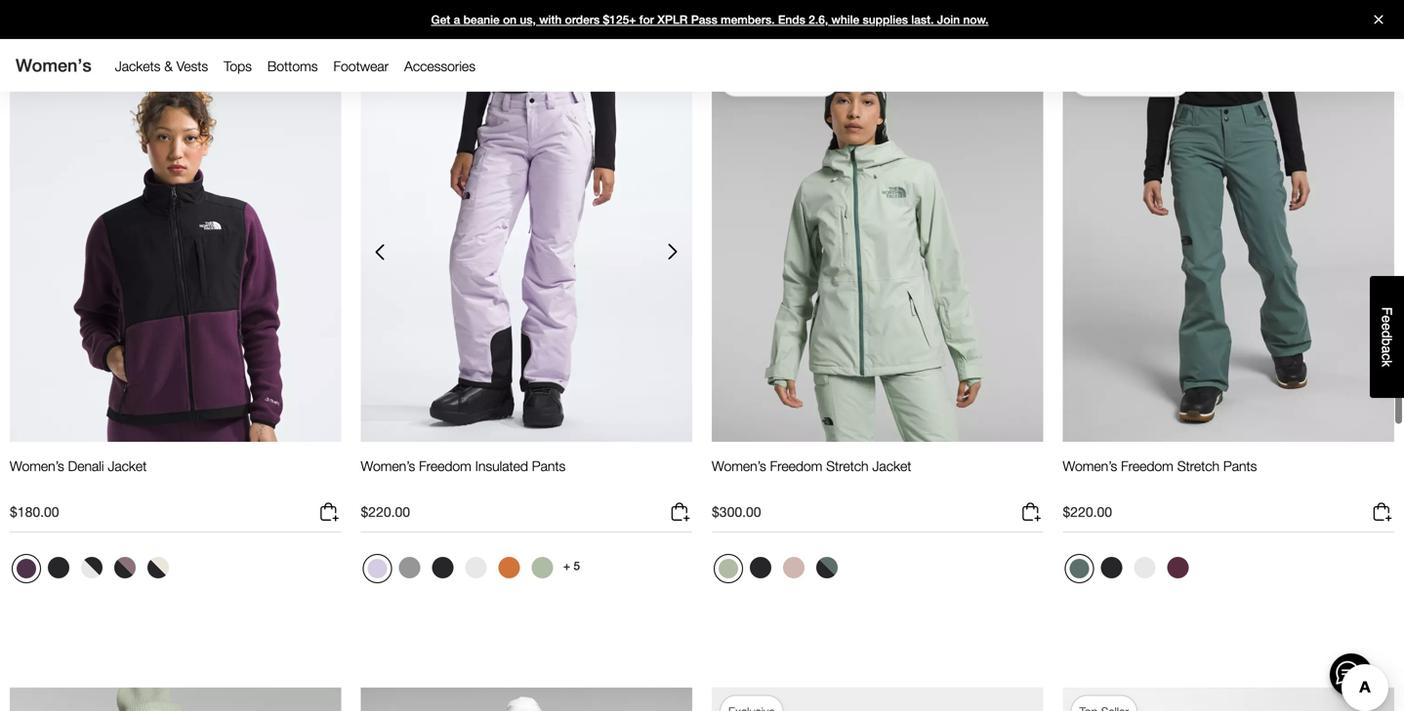 Task type: vqa. For each thing, say whether or not it's contained in the screenshot.
$180.00 dropdown button
yes



Task type: describe. For each thing, give the bounding box(es) containing it.
1 gardenia white radio from the left
[[460, 553, 492, 584]]

2 gardenia white radio from the left
[[1129, 553, 1161, 584]]

women's for women's freedom stretch pants
[[1063, 459, 1117, 475]]

get a beanie on us, with orders $125+ for xplr pass members. ends 2.6, while supplies last. join now. link
[[0, 0, 1404, 39]]

TNF Black Nature Texture Print-TNF Black radio
[[76, 553, 107, 584]]

f e e d b a c k
[[1379, 307, 1395, 367]]

dark sage image
[[1070, 560, 1089, 579]]

1 e from the top
[[1379, 316, 1395, 323]]

Icy Lilac radio
[[363, 555, 392, 584]]

women's denali jacket button
[[10, 458, 147, 493]]

+ 5
[[563, 559, 580, 573]]

supplies
[[863, 13, 908, 26]]

jacket inside button
[[108, 459, 147, 475]]

c
[[1379, 354, 1395, 361]]

members.
[[721, 13, 775, 26]]

now.
[[963, 13, 989, 26]]

0 horizontal spatial a
[[454, 13, 460, 26]]

jacket inside button
[[872, 459, 911, 475]]

black currant purple image
[[17, 560, 36, 579]]

TNF Medium Grey Heather radio
[[394, 553, 425, 584]]

+ 5 button
[[560, 553, 583, 580]]

Fawn Grey/TNF Black radio
[[109, 553, 141, 584]]

gardenia white image
[[1134, 558, 1156, 579]]

2 tnf black radio from the left
[[427, 553, 458, 584]]

f e e d b a c k button
[[1370, 276, 1404, 398]]

beanie
[[463, 13, 500, 26]]

tnf black image for $220.00
[[1101, 558, 1123, 579]]

&
[[164, 58, 173, 74]]

insulated
[[475, 459, 528, 475]]

2 $choose color$ option group from the left
[[361, 553, 560, 592]]

dark sage/tnf black image
[[816, 558, 838, 579]]

for
[[639, 13, 654, 26]]

swipe  next image
[[657, 237, 688, 268]]

tnf black radio for $220.00
[[1096, 553, 1127, 584]]

xplr
[[657, 13, 688, 26]]

footwear button
[[326, 54, 397, 79]]

icy lilac image
[[368, 560, 387, 579]]

women's freedom insulated pants image
[[361, 56, 692, 442]]

get
[[431, 13, 450, 26]]

b
[[1379, 339, 1395, 346]]

mandarin image
[[499, 558, 520, 579]]

women's for women's freedom stretch jacket
[[712, 459, 766, 475]]

white dune/tnf black image
[[147, 558, 169, 579]]

bottoms
[[267, 58, 318, 74]]

on
[[503, 13, 517, 26]]

women's denali jacket
[[10, 459, 147, 475]]

vests
[[176, 58, 208, 74]]

jackets
[[115, 58, 161, 74]]

women's freedom insulated pants
[[361, 459, 566, 475]]

women's freedom insulated pants button
[[361, 458, 566, 493]]

stretch for pants
[[1177, 459, 1220, 475]]

fawn grey/tnf black image
[[114, 558, 136, 579]]

plus
[[728, 74, 750, 88]]

Misty Sage radio
[[527, 553, 558, 584]]

women's freedom stretch jacket image
[[712, 56, 1043, 442]]

ends
[[778, 13, 805, 26]]

sizing
[[753, 74, 783, 88]]

tnf black radio for $300.00
[[745, 553, 776, 584]]

women's osito etip™ gloves image
[[1063, 688, 1394, 712]]

denali
[[68, 459, 104, 475]]

last.
[[911, 13, 934, 26]]



Task type: locate. For each thing, give the bounding box(es) containing it.
while
[[832, 13, 860, 26]]

tnf black image for first tnf black radio from the right
[[432, 558, 454, 579]]

Mandarin radio
[[494, 553, 525, 584]]

a up k
[[1379, 346, 1395, 354]]

2 freedom from the left
[[770, 459, 823, 475]]

tnf black radio right dark sage icon
[[1096, 553, 1127, 584]]

women's denali jacket image
[[10, 56, 341, 442]]

jackets & vests button
[[107, 54, 216, 79]]

2 stretch from the left
[[1177, 459, 1220, 475]]

0 horizontal spatial misty sage image
[[532, 558, 553, 579]]

e up d
[[1379, 316, 1395, 323]]

2 pants from the left
[[1224, 459, 1257, 475]]

1 horizontal spatial $220.00 button
[[1063, 501, 1394, 533]]

0 horizontal spatial tnf black radio
[[43, 553, 74, 584]]

pants for women's freedom insulated pants
[[532, 459, 566, 475]]

1 $220.00 button from the left
[[361, 501, 692, 533]]

1 tnf black image from the left
[[750, 558, 771, 579]]

with
[[539, 13, 562, 26]]

1 horizontal spatial pants
[[1224, 459, 1257, 475]]

a right get
[[454, 13, 460, 26]]

pink moss image
[[783, 558, 805, 579]]

tnf black image
[[48, 558, 69, 579], [432, 558, 454, 579]]

pants
[[532, 459, 566, 475], [1224, 459, 1257, 475]]

1 horizontal spatial a
[[1379, 346, 1395, 354]]

$300.00
[[712, 504, 761, 521]]

1 pants from the left
[[532, 459, 566, 475]]

1 horizontal spatial tnf black radio
[[427, 553, 458, 584]]

tops
[[224, 58, 252, 74]]

1 horizontal spatial tnf black radio
[[1096, 553, 1127, 584]]

tnf black radio right misty sage radio
[[745, 553, 776, 584]]

Gardenia White radio
[[460, 553, 492, 584], [1129, 553, 1161, 584]]

Pink Moss radio
[[778, 553, 810, 584]]

us,
[[520, 13, 536, 26]]

$220.00 button up the boysenberry image
[[1063, 501, 1394, 533]]

Boysenberry radio
[[1163, 553, 1194, 584]]

1 horizontal spatial $220.00
[[1063, 504, 1112, 521]]

0 horizontal spatial tnf black radio
[[745, 553, 776, 584]]

Dark Sage radio
[[1065, 555, 1094, 584]]

0 horizontal spatial tnf black image
[[750, 558, 771, 579]]

tnf black image left gardenia white icon
[[432, 558, 454, 579]]

boysenberry image
[[1167, 558, 1189, 579]]

get a beanie on us, with orders $125+ for xplr pass members. ends 2.6, while supplies last. join now.
[[431, 13, 989, 26]]

stretch
[[826, 459, 869, 475], [1177, 459, 1220, 475]]

TNF Black radio
[[745, 553, 776, 584], [1096, 553, 1127, 584]]

swipe previous image
[[365, 237, 396, 268]]

$180.00
[[10, 504, 59, 521]]

freedom
[[419, 459, 472, 475], [770, 459, 823, 475], [1121, 459, 1174, 475]]

4 $choose color$ option group from the left
[[1063, 553, 1196, 592]]

$choose color$ option group for $180.00
[[10, 553, 176, 592]]

women's freedom stretch jacket button
[[712, 458, 911, 493]]

1 horizontal spatial stretch
[[1177, 459, 1220, 475]]

tnf black image right misty sage radio
[[750, 558, 771, 579]]

1 tnf black radio from the left
[[745, 553, 776, 584]]

3 women's from the left
[[712, 459, 766, 475]]

0 horizontal spatial gardenia white radio
[[460, 553, 492, 584]]

tnf black image right black currant purple icon
[[48, 558, 69, 579]]

1 horizontal spatial tnf black image
[[1101, 558, 1123, 579]]

women's freedom stretch pants
[[1063, 459, 1257, 475]]

women's plus freedom stretch jacket image
[[10, 688, 341, 712]]

footwear
[[333, 58, 389, 74]]

2 horizontal spatial freedom
[[1121, 459, 1174, 475]]

$220.00 up icy lilac radio
[[361, 504, 410, 521]]

1 horizontal spatial tnf black image
[[432, 558, 454, 579]]

women's freedom stretch pants image
[[1063, 56, 1394, 442]]

5
[[574, 559, 580, 573]]

0 horizontal spatial jacket
[[108, 459, 147, 475]]

tops button
[[216, 54, 260, 79]]

k
[[1379, 361, 1395, 367]]

jackets & vests
[[115, 58, 208, 74]]

$220.00
[[361, 504, 410, 521], [1063, 504, 1112, 521]]

misty sage image inside misty sage option
[[532, 558, 553, 579]]

1 freedom from the left
[[419, 459, 472, 475]]

pants for women's freedom stretch pants
[[1224, 459, 1257, 475]]

1 tnf black radio from the left
[[43, 553, 74, 584]]

women's
[[16, 55, 91, 76]]

1 women's from the left
[[10, 459, 64, 475]]

tnf black radio right black currant purple icon
[[43, 553, 74, 584]]

freedom for women's freedom stretch pants
[[1121, 459, 1174, 475]]

$choose color$ option group for $220.00
[[1063, 553, 1196, 592]]

gardenia white radio left mandarin radio on the left bottom
[[460, 553, 492, 584]]

4 women's from the left
[[1063, 459, 1117, 475]]

2 tnf black image from the left
[[432, 558, 454, 579]]

tnf black image right dark sage icon
[[1101, 558, 1123, 579]]

1 horizontal spatial jacket
[[872, 459, 911, 475]]

1 $220.00 from the left
[[361, 504, 410, 521]]

f
[[1379, 307, 1395, 316]]

gardenia white radio left boysenberry option
[[1129, 553, 1161, 584]]

d
[[1379, 331, 1395, 339]]

1 $choose color$ option group from the left
[[10, 553, 176, 592]]

Dark Sage/TNF Black radio
[[811, 553, 843, 584]]

2 jacket from the left
[[872, 459, 911, 475]]

freedom for women's freedom insulated pants
[[419, 459, 472, 475]]

tnf black image for $300.00
[[750, 558, 771, 579]]

1 horizontal spatial freedom
[[770, 459, 823, 475]]

freedom inside button
[[419, 459, 472, 475]]

$300.00 button
[[712, 501, 1043, 533]]

misty sage image for misty sage radio
[[719, 560, 738, 579]]

1 horizontal spatial gardenia white radio
[[1129, 553, 1161, 584]]

0 horizontal spatial $220.00 button
[[361, 501, 692, 533]]

0 horizontal spatial freedom
[[419, 459, 472, 475]]

1 jacket from the left
[[108, 459, 147, 475]]

accessories button
[[397, 54, 483, 79]]

misty sage image inside misty sage radio
[[719, 560, 738, 579]]

women's freedom stretch pants button
[[1063, 458, 1257, 493]]

orders
[[565, 13, 600, 26]]

jacket right the denali
[[108, 459, 147, 475]]

tnf black nature texture print-tnf black image
[[81, 558, 103, 579]]

accessories
[[404, 58, 475, 74]]

0 horizontal spatial tnf black image
[[48, 558, 69, 579]]

$220.00 button
[[361, 501, 692, 533], [1063, 501, 1394, 533]]

women's for women's denali jacket
[[10, 459, 64, 475]]

join
[[937, 13, 960, 26]]

pants inside button
[[1224, 459, 1257, 475]]

$220.00 button up misty sage option
[[361, 501, 692, 533]]

$choose color$ option group for $300.00
[[712, 553, 845, 592]]

tnf black radio left gardenia white icon
[[427, 553, 458, 584]]

2 $220.00 from the left
[[1063, 504, 1112, 521]]

close image
[[1366, 15, 1392, 24]]

White Dune/TNF Black radio
[[143, 553, 174, 584]]

women's
[[10, 459, 64, 475], [361, 459, 415, 475], [712, 459, 766, 475], [1063, 459, 1117, 475]]

a
[[454, 13, 460, 26], [1379, 346, 1395, 354]]

3 $choose color$ option group from the left
[[712, 553, 845, 592]]

e up the "b"
[[1379, 323, 1395, 331]]

$180.00 button
[[10, 501, 341, 533]]

women's for women's freedom insulated pants
[[361, 459, 415, 475]]

2 tnf black image from the left
[[1101, 558, 1123, 579]]

0 vertical spatial a
[[454, 13, 460, 26]]

pass
[[691, 13, 718, 26]]

stretch for jacket
[[826, 459, 869, 475]]

1 stretch from the left
[[826, 459, 869, 475]]

$220.00 button for insulated
[[361, 501, 692, 533]]

misty sage image
[[532, 558, 553, 579], [719, 560, 738, 579]]

2 women's from the left
[[361, 459, 415, 475]]

2 $220.00 button from the left
[[1063, 501, 1394, 533]]

misty sage image down $300.00
[[719, 560, 738, 579]]

$choose color$ option group
[[10, 553, 176, 592], [361, 553, 560, 592], [712, 553, 845, 592], [1063, 553, 1196, 592]]

misty sage image left +
[[532, 558, 553, 579]]

a inside button
[[1379, 346, 1395, 354]]

tnf black image for second tnf black radio from right
[[48, 558, 69, 579]]

0 horizontal spatial $220.00
[[361, 504, 410, 521]]

$220.00 button for stretch
[[1063, 501, 1394, 533]]

1 horizontal spatial misty sage image
[[719, 560, 738, 579]]

gardenia white image
[[465, 558, 487, 579]]

$220.00 for women's freedom insulated pants
[[361, 504, 410, 521]]

bottoms button
[[260, 54, 326, 79]]

1 tnf black image from the left
[[48, 558, 69, 579]]

jacket
[[108, 459, 147, 475], [872, 459, 911, 475]]

pants inside button
[[532, 459, 566, 475]]

2.6,
[[809, 13, 828, 26]]

3 freedom from the left
[[1121, 459, 1174, 475]]

women's freedom stretch jacket
[[712, 459, 911, 475]]

tnf black image
[[750, 558, 771, 579], [1101, 558, 1123, 579]]

women's yukiona mid boots image
[[712, 688, 1043, 712]]

0 horizontal spatial pants
[[532, 459, 566, 475]]

women's plus freedom bibs image
[[361, 688, 692, 712]]

Misty Sage radio
[[714, 555, 743, 584]]

1 vertical spatial a
[[1379, 346, 1395, 354]]

available
[[786, 74, 831, 88]]

tnf medium grey heather image
[[399, 558, 420, 579]]

$220.00 up dark sage radio
[[1063, 504, 1112, 521]]

jacket up $300.00 dropdown button
[[872, 459, 911, 475]]

e
[[1379, 316, 1395, 323], [1379, 323, 1395, 331]]

2 e from the top
[[1379, 323, 1395, 331]]

misty sage image for misty sage option
[[532, 558, 553, 579]]

0 horizontal spatial stretch
[[826, 459, 869, 475]]

plus sizing available
[[728, 74, 831, 88]]

TNF Black radio
[[43, 553, 74, 584], [427, 553, 458, 584]]

$220.00 for women's freedom stretch pants
[[1063, 504, 1112, 521]]

+
[[563, 559, 570, 573]]

2 tnf black radio from the left
[[1096, 553, 1127, 584]]

freedom for women's freedom stretch jacket
[[770, 459, 823, 475]]

Black Currant Purple radio
[[12, 555, 41, 584]]

$125+
[[603, 13, 636, 26]]



